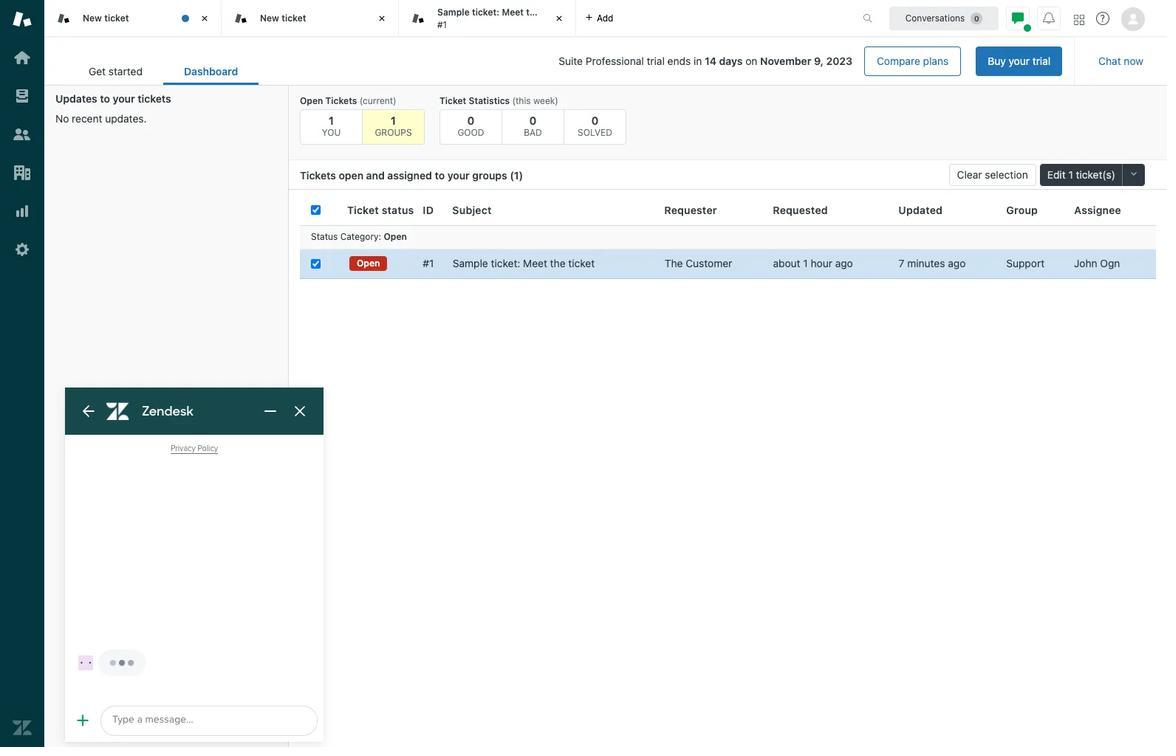 Task type: locate. For each thing, give the bounding box(es) containing it.
1
[[329, 114, 334, 127], [391, 114, 396, 127], [1069, 168, 1074, 181], [514, 169, 519, 182], [804, 257, 808, 270]]

meet
[[502, 7, 524, 18], [523, 257, 548, 270]]

id
[[423, 204, 434, 216]]

0 for 0 solved
[[592, 114, 599, 127]]

0 vertical spatial sample
[[437, 7, 470, 18]]

requested
[[773, 204, 828, 216]]

0 vertical spatial open
[[300, 95, 323, 106]]

1 vertical spatial ticket:
[[491, 257, 521, 270]]

new
[[83, 12, 102, 23], [260, 12, 279, 23]]

organizations image
[[13, 163, 32, 183]]

1 horizontal spatial the
[[550, 257, 566, 270]]

grid
[[289, 196, 1168, 748]]

ticket for ticket statistics (this week)
[[440, 95, 467, 106]]

#1 down id
[[423, 257, 434, 270]]

close image left 'add' popup button
[[552, 11, 567, 26]]

sample for sample ticket: meet the ticket #1
[[437, 7, 470, 18]]

1 vertical spatial the
[[550, 257, 566, 270]]

tickets left open
[[300, 169, 336, 182]]

1 vertical spatial your
[[113, 92, 135, 105]]

ago right hour
[[836, 257, 853, 270]]

0 horizontal spatial ago
[[836, 257, 853, 270]]

about 1 hour ago
[[773, 257, 853, 270]]

trial inside button
[[1033, 55, 1051, 67]]

trial
[[647, 55, 665, 67], [1033, 55, 1051, 67]]

bad
[[524, 127, 542, 138]]

1 horizontal spatial new ticket
[[260, 12, 306, 23]]

2 new ticket tab from the left
[[222, 0, 399, 37]]

0 inside '0 good'
[[467, 114, 475, 127]]

add button
[[576, 0, 623, 36]]

admin image
[[13, 240, 32, 259]]

0 horizontal spatial trial
[[647, 55, 665, 67]]

clear selection
[[957, 168, 1029, 181]]

open for open
[[357, 258, 380, 269]]

ends
[[668, 55, 691, 67]]

0 vertical spatial meet
[[502, 7, 524, 18]]

)
[[519, 169, 523, 182]]

november
[[761, 55, 812, 67]]

1 vertical spatial ticket
[[347, 204, 379, 216]]

buy your trial button
[[976, 47, 1063, 76]]

sample ticket: meet the ticket #1
[[437, 7, 568, 30]]

ticket inside grid
[[569, 257, 595, 270]]

close image up dashboard
[[197, 11, 212, 26]]

ticket
[[543, 7, 568, 18], [104, 12, 129, 23], [282, 12, 306, 23], [569, 257, 595, 270]]

0 horizontal spatial ticket
[[347, 204, 379, 216]]

section
[[271, 47, 1063, 76]]

your
[[1009, 55, 1030, 67], [113, 92, 135, 105], [448, 169, 470, 182]]

0 vertical spatial #1
[[437, 19, 447, 30]]

1 horizontal spatial ago
[[948, 257, 966, 270]]

your right buy
[[1009, 55, 1030, 67]]

the
[[665, 257, 683, 270]]

the inside sample ticket: meet the ticket #1
[[526, 7, 541, 18]]

0 vertical spatial to
[[100, 92, 110, 105]]

1 horizontal spatial #1
[[437, 19, 447, 30]]

0 horizontal spatial to
[[100, 92, 110, 105]]

customer
[[686, 257, 733, 270]]

updates.
[[105, 112, 147, 125]]

meet inside sample ticket: meet the ticket #1
[[502, 7, 524, 18]]

in
[[694, 55, 702, 67]]

professional
[[586, 55, 644, 67]]

0 vertical spatial ticket
[[440, 95, 467, 106]]

0 down statistics on the left of the page
[[467, 114, 475, 127]]

ago right 'minutes'
[[948, 257, 966, 270]]

buy your trial
[[988, 55, 1051, 67]]

0 horizontal spatial #1
[[423, 257, 434, 270]]

open
[[300, 95, 323, 106], [384, 232, 407, 243], [357, 258, 380, 269]]

#1
[[437, 19, 447, 30], [423, 257, 434, 270]]

trial down the notifications icon
[[1033, 55, 1051, 67]]

ticket up '0 good'
[[440, 95, 467, 106]]

recent
[[72, 112, 102, 125]]

tab
[[399, 0, 576, 37]]

your up the updates.
[[113, 92, 135, 105]]

2 0 from the left
[[530, 114, 537, 127]]

section containing suite professional trial ends in
[[271, 47, 1063, 76]]

ticket:
[[472, 7, 500, 18], [491, 257, 521, 270]]

edit 1 ticket(s) button
[[1040, 164, 1123, 186]]

get help image
[[1097, 12, 1110, 25]]

0 solved
[[578, 114, 613, 138]]

new ticket
[[83, 12, 129, 23], [260, 12, 306, 23]]

0 for 0 bad
[[530, 114, 537, 127]]

None checkbox
[[311, 259, 321, 269]]

support
[[1007, 257, 1045, 270]]

your left groups
[[448, 169, 470, 182]]

add
[[597, 12, 614, 23]]

(this
[[512, 95, 531, 106]]

2 horizontal spatial 0
[[592, 114, 599, 127]]

views image
[[13, 86, 32, 106]]

tab containing sample ticket: meet the ticket
[[399, 0, 576, 37]]

1 new ticket tab from the left
[[44, 0, 222, 37]]

tickets
[[138, 92, 171, 105]]

status category : open
[[311, 232, 407, 243]]

0 inside 0 bad
[[530, 114, 537, 127]]

1 down the (current)
[[391, 114, 396, 127]]

zendesk support image
[[13, 10, 32, 29]]

1 vertical spatial sample
[[453, 257, 488, 270]]

sample right close image
[[437, 7, 470, 18]]

chat now
[[1099, 55, 1144, 67]]

button displays agent's chat status as online. image
[[1012, 12, 1024, 24]]

open right ":"
[[384, 232, 407, 243]]

status
[[382, 204, 414, 216]]

1 trial from the left
[[647, 55, 665, 67]]

trial left ends
[[647, 55, 665, 67]]

sample
[[437, 7, 470, 18], [453, 257, 488, 270]]

updated
[[899, 204, 943, 216]]

1 horizontal spatial your
[[448, 169, 470, 182]]

1 vertical spatial tickets
[[300, 169, 336, 182]]

1 right groups
[[514, 169, 519, 182]]

2 new from the left
[[260, 12, 279, 23]]

ticket(s)
[[1076, 168, 1116, 181]]

the for sample ticket: meet the ticket
[[550, 257, 566, 270]]

1 horizontal spatial close image
[[552, 11, 567, 26]]

close image
[[375, 11, 389, 26]]

john ogn
[[1074, 257, 1121, 270]]

0 good
[[458, 114, 484, 138]]

0 vertical spatial ticket:
[[472, 7, 500, 18]]

1 horizontal spatial 0
[[530, 114, 537, 127]]

the for sample ticket: meet the ticket #1
[[526, 7, 541, 18]]

ticket status
[[347, 204, 414, 216]]

get
[[89, 65, 106, 78]]

0 horizontal spatial new ticket
[[83, 12, 129, 23]]

0 inside 0 solved
[[592, 114, 599, 127]]

assigned
[[387, 169, 432, 182]]

category
[[340, 232, 379, 243]]

1 horizontal spatial trial
[[1033, 55, 1051, 67]]

ticket up category
[[347, 204, 379, 216]]

1 new ticket from the left
[[83, 12, 129, 23]]

0 down "(this"
[[530, 114, 537, 127]]

open down category
[[357, 258, 380, 269]]

john
[[1074, 257, 1098, 270]]

sample down subject
[[453, 257, 488, 270]]

ticket
[[440, 95, 467, 106], [347, 204, 379, 216]]

the
[[526, 7, 541, 18], [550, 257, 566, 270]]

open up 1 you
[[300, 95, 323, 106]]

to right assigned
[[435, 169, 445, 182]]

1 0 from the left
[[467, 114, 475, 127]]

0 right 0 bad
[[592, 114, 599, 127]]

conversations button
[[890, 6, 999, 30]]

0 horizontal spatial your
[[113, 92, 135, 105]]

0 vertical spatial the
[[526, 7, 541, 18]]

groups
[[473, 169, 507, 182]]

2 trial from the left
[[1033, 55, 1051, 67]]

about
[[773, 257, 801, 270]]

3 0 from the left
[[592, 114, 599, 127]]

plans
[[923, 55, 949, 67]]

close image
[[197, 11, 212, 26], [552, 11, 567, 26]]

groups
[[375, 127, 412, 138]]

open tickets (current)
[[300, 95, 397, 106]]

1 inside 1 you
[[329, 114, 334, 127]]

0 horizontal spatial close image
[[197, 11, 212, 26]]

1 ago from the left
[[836, 257, 853, 270]]

1 vertical spatial #1
[[423, 257, 434, 270]]

no
[[55, 112, 69, 125]]

0 vertical spatial tickets
[[326, 95, 357, 106]]

conversations
[[906, 12, 965, 23]]

0 horizontal spatial new
[[83, 12, 102, 23]]

tickets
[[326, 95, 357, 106], [300, 169, 336, 182]]

2 vertical spatial open
[[357, 258, 380, 269]]

1 vertical spatial open
[[384, 232, 407, 243]]

tickets up 1 you
[[326, 95, 357, 106]]

updates to your tickets no recent updates.
[[55, 92, 171, 125]]

compare
[[877, 55, 921, 67]]

you
[[322, 127, 341, 138]]

1 horizontal spatial new
[[260, 12, 279, 23]]

2 vertical spatial your
[[448, 169, 470, 182]]

#1 inside sample ticket: meet the ticket #1
[[437, 19, 447, 30]]

chat now button
[[1087, 47, 1156, 76]]

#1 right close image
[[437, 19, 447, 30]]

new ticket tab
[[44, 0, 222, 37], [222, 0, 399, 37]]

ticket: for sample ticket: meet the ticket #1
[[472, 7, 500, 18]]

1 inside "button"
[[1069, 168, 1074, 181]]

0 horizontal spatial 0
[[467, 114, 475, 127]]

2 close image from the left
[[552, 11, 567, 26]]

1 down open tickets (current)
[[329, 114, 334, 127]]

0 vertical spatial your
[[1009, 55, 1030, 67]]

edit
[[1048, 168, 1066, 181]]

1 horizontal spatial to
[[435, 169, 445, 182]]

0 horizontal spatial the
[[526, 7, 541, 18]]

2 horizontal spatial your
[[1009, 55, 1030, 67]]

to up recent
[[100, 92, 110, 105]]

ticket: inside sample ticket: meet the ticket #1
[[472, 7, 500, 18]]

get started image
[[13, 48, 32, 67]]

1 horizontal spatial ticket
[[440, 95, 467, 106]]

1 right edit
[[1069, 168, 1074, 181]]

tab list
[[68, 58, 259, 85]]

get started
[[89, 65, 143, 78]]

1 horizontal spatial open
[[357, 258, 380, 269]]

suite professional trial ends in 14 days on november 9, 2023
[[559, 55, 853, 67]]

0 for 0 good
[[467, 114, 475, 127]]

your inside buy your trial button
[[1009, 55, 1030, 67]]

1 vertical spatial meet
[[523, 257, 548, 270]]

0 horizontal spatial open
[[300, 95, 323, 106]]

sample inside sample ticket: meet the ticket #1
[[437, 7, 470, 18]]



Task type: describe. For each thing, give the bounding box(es) containing it.
notifications image
[[1043, 12, 1055, 24]]

reporting image
[[13, 202, 32, 221]]

main element
[[0, 0, 44, 748]]

7 minutes ago
[[899, 257, 966, 270]]

compare plans button
[[865, 47, 962, 76]]

(current)
[[360, 95, 397, 106]]

1 vertical spatial to
[[435, 169, 445, 182]]

November 9, 2023 text field
[[761, 55, 853, 67]]

open
[[339, 169, 364, 182]]

sample ticket: meet the ticket
[[453, 257, 595, 270]]

minutes
[[908, 257, 945, 270]]

requester
[[665, 204, 717, 216]]

1 inside "1 groups"
[[391, 114, 396, 127]]

meet for sample ticket: meet the ticket
[[523, 257, 548, 270]]

updates
[[55, 92, 97, 105]]

sample for sample ticket: meet the ticket
[[453, 257, 488, 270]]

2 new ticket from the left
[[260, 12, 306, 23]]

status
[[311, 232, 338, 243]]

clear selection button
[[949, 164, 1037, 186]]

tickets open and assigned to your groups ( 1 )
[[300, 169, 523, 182]]

none checkbox inside grid
[[311, 259, 321, 269]]

selection
[[985, 168, 1029, 181]]

Select All Tickets checkbox
[[311, 206, 321, 215]]

sample ticket: meet the ticket link
[[453, 257, 595, 270]]

7
[[899, 257, 905, 270]]

customers image
[[13, 125, 32, 144]]

now
[[1124, 55, 1144, 67]]

1 you
[[322, 114, 341, 138]]

ogn
[[1101, 257, 1121, 270]]

solved
[[578, 127, 613, 138]]

edit 1 ticket(s)
[[1048, 168, 1116, 181]]

the customer
[[665, 257, 733, 270]]

chat
[[1099, 55, 1122, 67]]

grid containing ticket status
[[289, 196, 1168, 748]]

14
[[705, 55, 717, 67]]

ticket statistics (this week)
[[440, 95, 559, 106]]

9,
[[814, 55, 824, 67]]

to inside updates to your tickets no recent updates.
[[100, 92, 110, 105]]

on
[[746, 55, 758, 67]]

1 groups
[[375, 114, 412, 138]]

started
[[109, 65, 143, 78]]

group
[[1007, 204, 1038, 216]]

get started tab
[[68, 58, 163, 85]]

ticket inside sample ticket: meet the ticket #1
[[543, 7, 568, 18]]

and
[[366, 169, 385, 182]]

hour
[[811, 257, 833, 270]]

1 close image from the left
[[197, 11, 212, 26]]

2 ago from the left
[[948, 257, 966, 270]]

ticket: for sample ticket: meet the ticket
[[491, 257, 521, 270]]

dashboard
[[184, 65, 238, 78]]

close image inside tab
[[552, 11, 567, 26]]

assignee
[[1075, 204, 1122, 216]]

suite
[[559, 55, 583, 67]]

week)
[[534, 95, 559, 106]]

compare plans
[[877, 55, 949, 67]]

:
[[379, 232, 381, 243]]

0 bad
[[524, 114, 542, 138]]

1 new from the left
[[83, 12, 102, 23]]

2 horizontal spatial open
[[384, 232, 407, 243]]

your inside updates to your tickets no recent updates.
[[113, 92, 135, 105]]

good
[[458, 127, 484, 138]]

open for open tickets (current)
[[300, 95, 323, 106]]

subject
[[453, 204, 492, 216]]

meet for sample ticket: meet the ticket #1
[[502, 7, 524, 18]]

zendesk image
[[13, 719, 32, 738]]

2023
[[827, 55, 853, 67]]

tab list containing get started
[[68, 58, 259, 85]]

1 left hour
[[804, 257, 808, 270]]

clear
[[957, 168, 982, 181]]

statistics
[[469, 95, 510, 106]]

trial for professional
[[647, 55, 665, 67]]

ticket for ticket status
[[347, 204, 379, 216]]

tabs tab list
[[44, 0, 848, 37]]

buy
[[988, 55, 1006, 67]]

trial for your
[[1033, 55, 1051, 67]]

zendesk products image
[[1074, 14, 1085, 25]]

days
[[720, 55, 743, 67]]

(
[[510, 169, 514, 182]]



Task type: vqa. For each thing, say whether or not it's contained in the screenshot.
1st "0" from the right
yes



